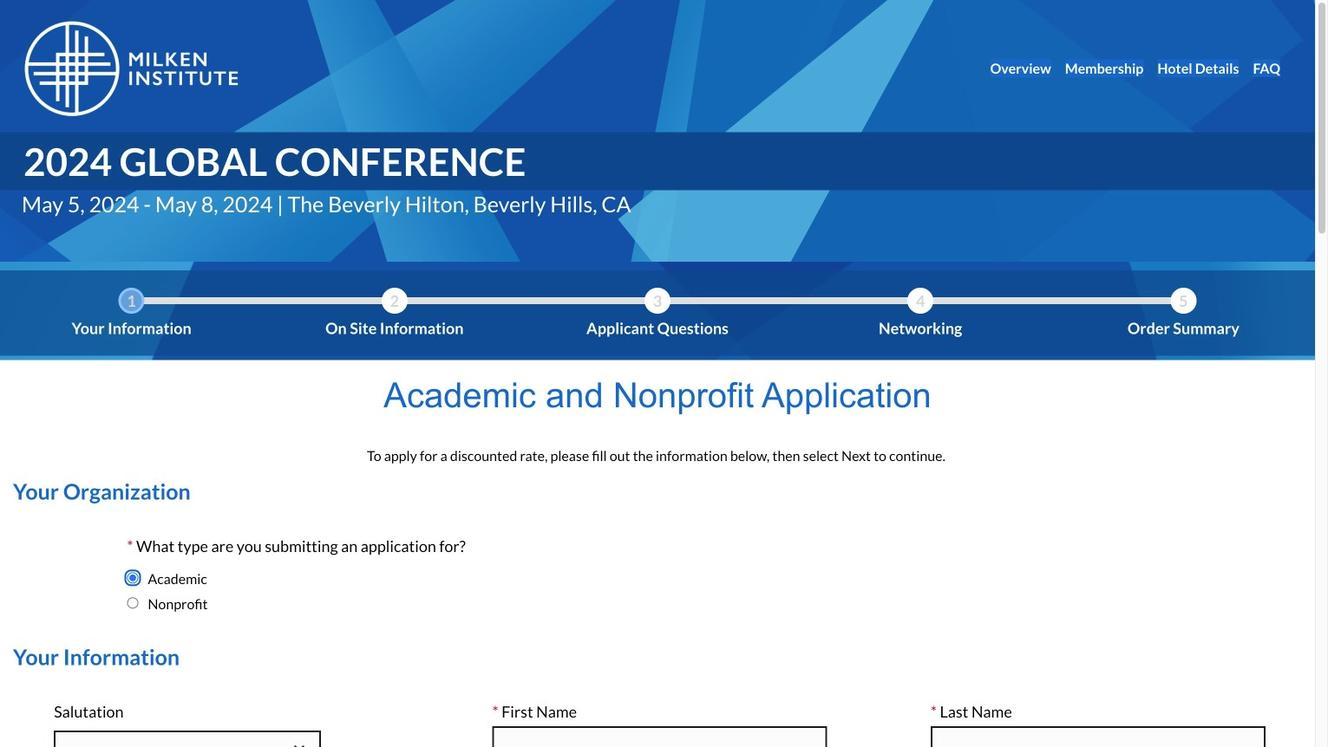 Task type: describe. For each thing, give the bounding box(es) containing it.
Last Name text field
[[931, 727, 1266, 748]]



Task type: vqa. For each thing, say whether or not it's contained in the screenshot.
"First Name" text box
yes



Task type: locate. For each thing, give the bounding box(es) containing it.
None radio
[[127, 573, 138, 584]]

None radio
[[127, 598, 138, 609]]

First Name text field
[[492, 727, 827, 748]]



